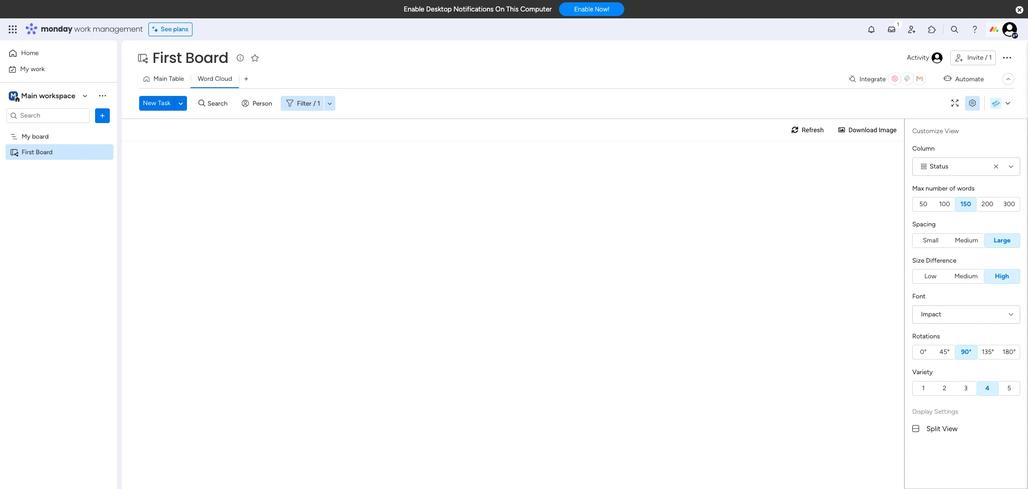 Task type: describe. For each thing, give the bounding box(es) containing it.
1 inside "button"
[[922, 384, 925, 392]]

enable for enable now!
[[575, 6, 594, 13]]

shareable board image inside list box
[[10, 148, 18, 156]]

max
[[913, 185, 925, 192]]

cloud
[[215, 75, 232, 83]]

medium button for spacing
[[949, 233, 985, 248]]

home
[[21, 49, 39, 57]]

board
[[32, 133, 49, 140]]

difference
[[926, 257, 957, 264]]

activity
[[907, 54, 930, 62]]

my for my board
[[22, 133, 30, 140]]

Search in workspace field
[[19, 110, 77, 121]]

medium for spacing
[[955, 236, 979, 244]]

column
[[913, 145, 935, 153]]

see plans
[[161, 25, 188, 33]]

enable desktop notifications on this computer
[[404, 5, 552, 13]]

1 button
[[913, 381, 934, 396]]

invite members image
[[908, 25, 917, 34]]

45°
[[940, 348, 950, 356]]

display settings
[[913, 408, 959, 416]]

show board description image
[[235, 53, 246, 63]]

word
[[198, 75, 213, 83]]

First Board field
[[150, 47, 231, 68]]

new task
[[143, 99, 171, 107]]

3
[[965, 384, 968, 392]]

300 button
[[999, 197, 1021, 212]]

0 horizontal spatial board
[[36, 148, 53, 156]]

automate
[[956, 75, 984, 83]]

new task button
[[139, 96, 174, 111]]

now!
[[595, 6, 610, 13]]

my board
[[22, 133, 49, 140]]

135°
[[982, 348, 995, 356]]

300
[[1004, 200, 1016, 208]]

first inside list box
[[22, 148, 34, 156]]

m
[[11, 92, 16, 100]]

high
[[995, 273, 1010, 280]]

variety
[[913, 369, 933, 376]]

my work
[[20, 65, 45, 73]]

invite
[[968, 54, 984, 62]]

low button
[[913, 269, 949, 284]]

my work button
[[6, 62, 99, 77]]

computer
[[521, 5, 552, 13]]

150 button
[[956, 197, 977, 212]]

90°
[[962, 348, 972, 356]]

list box containing my board
[[0, 127, 117, 284]]

4
[[986, 384, 990, 392]]

customize
[[913, 127, 944, 135]]

1 for invite / 1
[[990, 54, 992, 62]]

on
[[496, 5, 505, 13]]

max number of words
[[913, 185, 975, 192]]

large
[[994, 236, 1011, 244]]

see
[[161, 25, 172, 33]]

main table
[[154, 75, 184, 83]]

workspace image
[[9, 91, 18, 101]]

large button
[[985, 233, 1021, 248]]

small button
[[913, 233, 949, 248]]

of
[[950, 185, 956, 192]]

management
[[93, 24, 143, 34]]

select product image
[[8, 25, 17, 34]]

2 button
[[934, 381, 956, 396]]

words
[[957, 185, 975, 192]]

plans
[[173, 25, 188, 33]]

size
[[913, 257, 925, 264]]

work for monday
[[74, 24, 91, 34]]

notifications
[[454, 5, 494, 13]]

filter
[[297, 100, 312, 107]]

monday work management
[[41, 24, 143, 34]]

table
[[169, 75, 184, 83]]

135° button
[[978, 345, 999, 360]]

size difference
[[913, 257, 957, 264]]

split
[[927, 425, 941, 433]]

add to favorites image
[[251, 53, 260, 62]]

180°
[[1003, 348, 1016, 356]]

50 button
[[913, 197, 934, 212]]

angle down image
[[179, 100, 183, 107]]

search everything image
[[950, 25, 960, 34]]

/ for invite
[[985, 54, 988, 62]]

3 button
[[956, 381, 977, 396]]

/ for filter
[[313, 100, 316, 107]]

font
[[913, 293, 926, 301]]

45° button
[[934, 345, 956, 360]]

2
[[943, 384, 947, 392]]



Task type: vqa. For each thing, say whether or not it's contained in the screenshot.
Visualize
no



Task type: locate. For each thing, give the bounding box(es) containing it.
200 button
[[977, 197, 999, 212]]

1 inside button
[[990, 54, 992, 62]]

v2 status outline image
[[921, 163, 927, 170]]

/ right filter
[[313, 100, 316, 107]]

low
[[925, 273, 937, 280]]

view for split view
[[943, 425, 958, 433]]

display
[[913, 408, 933, 416]]

my inside button
[[20, 65, 29, 73]]

activity button
[[904, 51, 947, 65]]

5
[[1008, 384, 1012, 392]]

1 left arrow down image
[[318, 100, 320, 107]]

1 for filter / 1
[[318, 100, 320, 107]]

notifications image
[[867, 25, 876, 34]]

view right split
[[943, 425, 958, 433]]

1
[[990, 54, 992, 62], [318, 100, 320, 107], [922, 384, 925, 392]]

1 vertical spatial medium button
[[949, 269, 984, 284]]

task
[[158, 99, 171, 107]]

options image
[[98, 111, 107, 120]]

1 horizontal spatial enable
[[575, 6, 594, 13]]

main table button
[[139, 72, 191, 86]]

small
[[923, 236, 939, 244]]

invite / 1
[[968, 54, 992, 62]]

medium up difference
[[955, 236, 979, 244]]

high button
[[984, 269, 1021, 284]]

enable left now!
[[575, 6, 594, 13]]

settings image
[[966, 100, 980, 107]]

view right customize
[[945, 127, 959, 135]]

1 vertical spatial 1
[[318, 100, 320, 107]]

0°
[[921, 348, 927, 356]]

rotations
[[913, 333, 940, 340]]

integrate
[[860, 75, 886, 83]]

1 vertical spatial work
[[31, 65, 45, 73]]

90° button
[[956, 345, 978, 360]]

1 horizontal spatial first
[[153, 47, 182, 68]]

1 vertical spatial /
[[313, 100, 316, 107]]

first down the my board
[[22, 148, 34, 156]]

settings
[[935, 408, 959, 416]]

work inside button
[[31, 65, 45, 73]]

0 horizontal spatial main
[[21, 91, 37, 100]]

apps image
[[928, 25, 937, 34]]

1 vertical spatial shareable board image
[[10, 148, 18, 156]]

100
[[940, 200, 951, 208]]

person
[[253, 100, 272, 107]]

/ right invite
[[985, 54, 988, 62]]

open full screen image
[[948, 100, 963, 107]]

medium button up difference
[[949, 233, 985, 248]]

list box
[[0, 127, 117, 284]]

0 vertical spatial /
[[985, 54, 988, 62]]

enable now!
[[575, 6, 610, 13]]

this
[[506, 5, 519, 13]]

monday
[[41, 24, 72, 34]]

150
[[961, 200, 972, 208]]

0 vertical spatial 1
[[990, 54, 992, 62]]

0 vertical spatial shareable board image
[[137, 52, 148, 63]]

0 vertical spatial board
[[185, 47, 229, 68]]

2 horizontal spatial 1
[[990, 54, 992, 62]]

inbox image
[[887, 25, 897, 34]]

0 vertical spatial medium button
[[949, 233, 985, 248]]

0 vertical spatial medium
[[955, 236, 979, 244]]

0 horizontal spatial enable
[[404, 5, 425, 13]]

0 vertical spatial first board
[[153, 47, 229, 68]]

1 horizontal spatial work
[[74, 24, 91, 34]]

1 horizontal spatial shareable board image
[[137, 52, 148, 63]]

0 vertical spatial first
[[153, 47, 182, 68]]

word cloud
[[198, 75, 232, 83]]

1 vertical spatial medium
[[955, 273, 978, 280]]

view for customize view
[[945, 127, 959, 135]]

100 button
[[934, 197, 956, 212]]

1 vertical spatial first
[[22, 148, 34, 156]]

first board up table on the left top of page
[[153, 47, 229, 68]]

medium for size difference
[[955, 273, 978, 280]]

main for main workspace
[[21, 91, 37, 100]]

Search field
[[205, 97, 233, 110]]

home button
[[6, 46, 99, 61]]

/
[[985, 54, 988, 62], [313, 100, 316, 107]]

first
[[153, 47, 182, 68], [22, 148, 34, 156]]

view
[[945, 127, 959, 135], [943, 425, 958, 433]]

word cloud button
[[191, 72, 239, 86]]

/ inside invite / 1 button
[[985, 54, 988, 62]]

options image
[[1002, 52, 1013, 63]]

status
[[930, 162, 949, 170]]

my left "board"
[[22, 133, 30, 140]]

jacob simon image
[[1003, 22, 1018, 37]]

enable inside button
[[575, 6, 594, 13]]

first board inside list box
[[22, 148, 53, 156]]

medium button for size difference
[[949, 269, 984, 284]]

filter / 1
[[297, 100, 320, 107]]

1 horizontal spatial /
[[985, 54, 988, 62]]

first board
[[153, 47, 229, 68], [22, 148, 53, 156]]

workspace
[[39, 91, 75, 100]]

person button
[[238, 96, 278, 111]]

my down home
[[20, 65, 29, 73]]

work
[[74, 24, 91, 34], [31, 65, 45, 73]]

main right workspace image
[[21, 91, 37, 100]]

desktop
[[426, 5, 452, 13]]

shareable board image
[[137, 52, 148, 63], [10, 148, 18, 156]]

1 vertical spatial first board
[[22, 148, 53, 156]]

help image
[[971, 25, 980, 34]]

see plans button
[[148, 23, 193, 36]]

main inside main table button
[[154, 75, 167, 83]]

new
[[143, 99, 156, 107]]

main left table on the left top of page
[[154, 75, 167, 83]]

5 button
[[999, 381, 1021, 396]]

1 vertical spatial my
[[22, 133, 30, 140]]

enable left desktop
[[404, 5, 425, 13]]

first board down the my board
[[22, 148, 53, 156]]

4 button
[[977, 381, 999, 396]]

1 image
[[894, 19, 903, 29]]

collapse board header image
[[1005, 75, 1012, 83]]

work for my
[[31, 65, 45, 73]]

0 vertical spatial main
[[154, 75, 167, 83]]

add view image
[[245, 76, 248, 82]]

0 vertical spatial work
[[74, 24, 91, 34]]

first up main table
[[153, 47, 182, 68]]

200
[[982, 200, 994, 208]]

workspace selection element
[[9, 90, 77, 102]]

main workspace
[[21, 91, 75, 100]]

work right the monday
[[74, 24, 91, 34]]

my for my work
[[20, 65, 29, 73]]

0 horizontal spatial shareable board image
[[10, 148, 18, 156]]

board
[[185, 47, 229, 68], [36, 148, 53, 156]]

main for main table
[[154, 75, 167, 83]]

enable now! button
[[559, 2, 625, 16]]

dapulse close image
[[1016, 6, 1024, 15]]

work down home
[[31, 65, 45, 73]]

0 vertical spatial view
[[945, 127, 959, 135]]

autopilot image
[[944, 73, 952, 84]]

option
[[0, 128, 117, 130]]

board up word
[[185, 47, 229, 68]]

1 horizontal spatial 1
[[922, 384, 925, 392]]

my
[[20, 65, 29, 73], [22, 133, 30, 140]]

medium down difference
[[955, 273, 978, 280]]

1 horizontal spatial main
[[154, 75, 167, 83]]

1 horizontal spatial first board
[[153, 47, 229, 68]]

workspace options image
[[98, 91, 107, 100]]

0 horizontal spatial first
[[22, 148, 34, 156]]

main inside 'workspace selection' element
[[21, 91, 37, 100]]

arrow down image
[[324, 98, 335, 109]]

1 vertical spatial board
[[36, 148, 53, 156]]

medium button down difference
[[949, 269, 984, 284]]

dapulse integrations image
[[849, 76, 856, 82]]

1 down variety
[[922, 384, 925, 392]]

1 right invite
[[990, 54, 992, 62]]

50
[[920, 200, 928, 208]]

spacing
[[913, 221, 936, 228]]

impact
[[921, 310, 942, 318]]

main
[[154, 75, 167, 83], [21, 91, 37, 100]]

0 vertical spatial my
[[20, 65, 29, 73]]

1 vertical spatial view
[[943, 425, 958, 433]]

v2 split view image
[[913, 424, 920, 434]]

0 horizontal spatial 1
[[318, 100, 320, 107]]

number
[[926, 185, 948, 192]]

1 horizontal spatial board
[[185, 47, 229, 68]]

180° button
[[999, 345, 1021, 360]]

0 horizontal spatial work
[[31, 65, 45, 73]]

board down "board"
[[36, 148, 53, 156]]

2 vertical spatial 1
[[922, 384, 925, 392]]

1 vertical spatial main
[[21, 91, 37, 100]]

enable for enable desktop notifications on this computer
[[404, 5, 425, 13]]

medium
[[955, 236, 979, 244], [955, 273, 978, 280]]

0 horizontal spatial first board
[[22, 148, 53, 156]]

split view
[[927, 425, 958, 433]]

v2 search image
[[199, 98, 205, 109]]

invite / 1 button
[[951, 51, 996, 65]]

0 horizontal spatial /
[[313, 100, 316, 107]]



